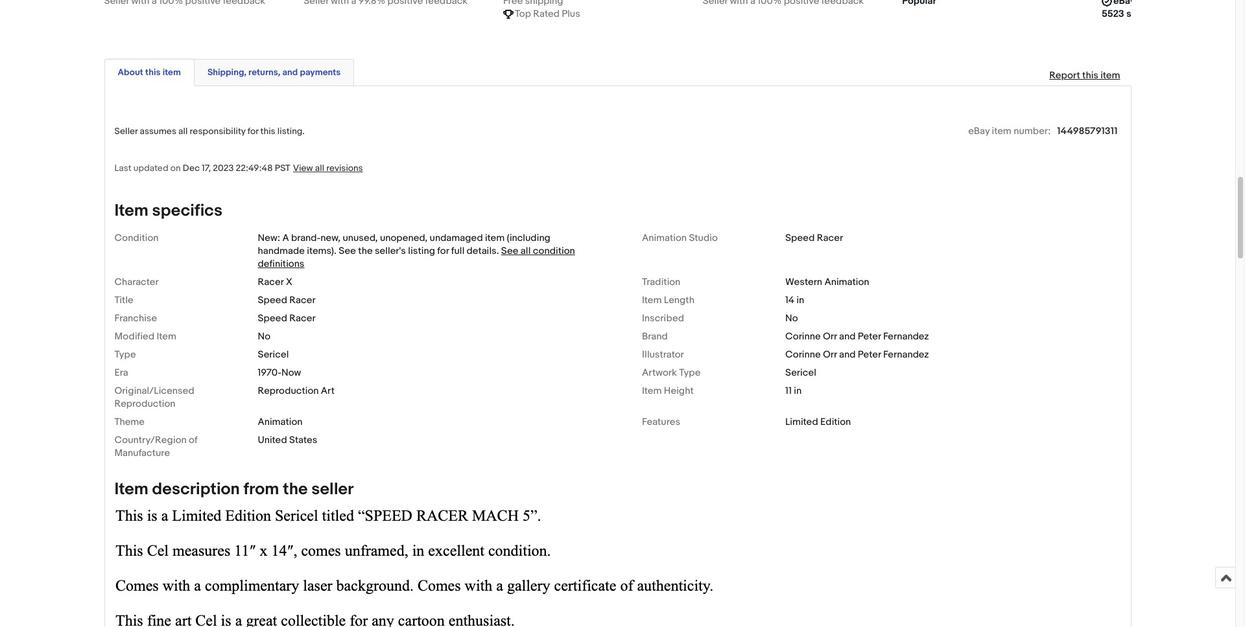 Task type: locate. For each thing, give the bounding box(es) containing it.
1 vertical spatial corinne orr and peter fernandez
[[786, 349, 929, 361]]

sericel up 1970- at the left bottom
[[258, 349, 289, 361]]

this for report
[[1083, 70, 1099, 82]]

1 orr from the top
[[823, 331, 837, 343]]

item down artwork
[[642, 385, 662, 398]]

0 vertical spatial orr
[[823, 331, 837, 343]]

the right from
[[283, 480, 308, 500]]

item down tradition
[[642, 295, 662, 307]]

reproduction down original/licensed
[[114, 398, 175, 411]]

2 vertical spatial speed
[[258, 313, 287, 325]]

original/licensed
[[114, 385, 194, 398]]

type
[[114, 349, 136, 361], [679, 367, 701, 380]]

item
[[114, 201, 148, 221], [642, 295, 662, 307], [157, 331, 176, 343], [642, 385, 662, 398], [114, 480, 148, 500]]

in
[[797, 295, 805, 307], [794, 385, 802, 398]]

country/region
[[114, 435, 187, 447]]

item right report
[[1101, 70, 1121, 82]]

1 see from the left
[[339, 245, 356, 258]]

item for item height
[[642, 385, 662, 398]]

1 corinne orr and peter fernandez from the top
[[786, 331, 929, 343]]

2 vertical spatial animation
[[258, 417, 303, 429]]

item down manufacture
[[114, 480, 148, 500]]

0 vertical spatial sericel
[[258, 349, 289, 361]]

all down (including
[[521, 245, 531, 258]]

updated
[[133, 163, 168, 174]]

racer for franchise
[[289, 313, 316, 325]]

peter for brand
[[858, 331, 881, 343]]

1 vertical spatial fernandez
[[883, 349, 929, 361]]

Top Rated Plus text field
[[515, 8, 580, 21]]

modified
[[114, 331, 154, 343]]

speed for title
[[258, 295, 287, 307]]

1 vertical spatial sericel
[[786, 367, 817, 380]]

2 corinne from the top
[[786, 349, 821, 361]]

reproduction down now
[[258, 385, 319, 398]]

0 vertical spatial animation
[[642, 232, 687, 245]]

1 horizontal spatial no
[[786, 313, 798, 325]]

2 horizontal spatial this
[[1083, 70, 1099, 82]]

fernandez
[[883, 331, 929, 343], [883, 349, 929, 361]]

0 vertical spatial reproduction
[[258, 385, 319, 398]]

returns,
[[249, 67, 281, 78]]

tab list
[[104, 57, 1132, 86]]

western
[[786, 276, 823, 289]]

no
[[786, 313, 798, 325], [258, 331, 271, 343]]

rated
[[533, 8, 560, 20]]

last updated on dec 17, 2023 22:49:48 pst view all revisions
[[114, 163, 363, 174]]

0 vertical spatial type
[[114, 349, 136, 361]]

seller
[[114, 126, 138, 137]]

this right report
[[1083, 70, 1099, 82]]

animation right western
[[825, 276, 870, 289]]

1 vertical spatial reproduction
[[114, 398, 175, 411]]

items).
[[307, 245, 337, 258]]

1 fernandez from the top
[[883, 331, 929, 343]]

item for item description from the seller
[[114, 480, 148, 500]]

1 vertical spatial all
[[315, 163, 324, 174]]

2 vertical spatial speed racer
[[258, 313, 316, 325]]

0 vertical spatial speed
[[786, 232, 815, 245]]

no for modified item
[[258, 331, 271, 343]]

see all condition definitions link
[[258, 245, 575, 271]]

1 peter from the top
[[858, 331, 881, 343]]

2 corinne orr and peter fernandez from the top
[[786, 349, 929, 361]]

0 horizontal spatial see
[[339, 245, 356, 258]]

peter for illustrator
[[858, 349, 881, 361]]

animation up united states
[[258, 417, 303, 429]]

no down the 14
[[786, 313, 798, 325]]

speed for animation studio
[[786, 232, 815, 245]]

2 horizontal spatial animation
[[825, 276, 870, 289]]

0 horizontal spatial sericel
[[258, 349, 289, 361]]

0 vertical spatial corinne orr and peter fernandez
[[786, 331, 929, 343]]

this inside button
[[145, 67, 161, 78]]

1 horizontal spatial reproduction
[[258, 385, 319, 398]]

(including
[[507, 232, 551, 245]]

item right about
[[163, 67, 181, 78]]

0 horizontal spatial type
[[114, 349, 136, 361]]

1 vertical spatial speed racer
[[258, 295, 316, 307]]

1 vertical spatial corinne
[[786, 349, 821, 361]]

1 horizontal spatial sericel
[[786, 367, 817, 380]]

specifics
[[152, 201, 223, 221]]

1 horizontal spatial see
[[501, 245, 519, 258]]

for right responsibility
[[248, 126, 258, 137]]

era
[[114, 367, 128, 380]]

0 horizontal spatial this
[[145, 67, 161, 78]]

1 vertical spatial speed
[[258, 295, 287, 307]]

1 horizontal spatial all
[[315, 163, 324, 174]]

1 vertical spatial no
[[258, 331, 271, 343]]

2 horizontal spatial all
[[521, 245, 531, 258]]

item height
[[642, 385, 694, 398]]

0 horizontal spatial all
[[178, 126, 188, 137]]

None text field
[[104, 0, 265, 8], [304, 0, 468, 8], [703, 0, 864, 8], [1114, 0, 1192, 8], [104, 0, 265, 8], [304, 0, 468, 8], [703, 0, 864, 8], [1114, 0, 1192, 8]]

type up height
[[679, 367, 701, 380]]

item description from the seller
[[114, 480, 354, 500]]

None text field
[[503, 0, 563, 8], [902, 0, 937, 8], [503, 0, 563, 8], [902, 0, 937, 8]]

0 vertical spatial speed racer
[[786, 232, 843, 245]]

in right 11
[[794, 385, 802, 398]]

2 vertical spatial and
[[839, 349, 856, 361]]

1 vertical spatial peter
[[858, 349, 881, 361]]

0 horizontal spatial for
[[248, 126, 258, 137]]

0 vertical spatial and
[[283, 67, 298, 78]]

type up era
[[114, 349, 136, 361]]

1 vertical spatial animation
[[825, 276, 870, 289]]

in right the 14
[[797, 295, 805, 307]]

1 horizontal spatial for
[[437, 245, 449, 258]]

speed racer
[[786, 232, 843, 245], [258, 295, 316, 307], [258, 313, 316, 325]]

this left listing.
[[260, 126, 275, 137]]

animation for animation studio
[[642, 232, 687, 245]]

all right assumes
[[178, 126, 188, 137]]

franchise
[[114, 313, 157, 325]]

0 vertical spatial in
[[797, 295, 805, 307]]

1 vertical spatial in
[[794, 385, 802, 398]]

see down (including
[[501, 245, 519, 258]]

0 vertical spatial the
[[358, 245, 373, 258]]

racer
[[817, 232, 843, 245], [258, 276, 284, 289], [289, 295, 316, 307], [289, 313, 316, 325]]

for
[[248, 126, 258, 137], [437, 245, 449, 258]]

corinne down 14 in
[[786, 331, 821, 343]]

see down unused,
[[339, 245, 356, 258]]

the
[[358, 245, 373, 258], [283, 480, 308, 500]]

2 fernandez from the top
[[883, 349, 929, 361]]

1 vertical spatial and
[[839, 331, 856, 343]]

corinne orr and peter fernandez
[[786, 331, 929, 343], [786, 349, 929, 361]]

1 horizontal spatial this
[[260, 126, 275, 137]]

5523 sold link
[[1102, 0, 1245, 21]]

of
[[189, 435, 198, 447]]

on
[[170, 163, 181, 174]]

animation
[[642, 232, 687, 245], [825, 276, 870, 289], [258, 417, 303, 429]]

11
[[786, 385, 792, 398]]

0 vertical spatial peter
[[858, 331, 881, 343]]

from
[[244, 480, 279, 500]]

all right view
[[315, 163, 324, 174]]

for inside new: a brand-new, unused, unopened, undamaged item (including handmade items). see the seller's listing for full details.
[[437, 245, 449, 258]]

responsibility
[[190, 126, 246, 137]]

11 in
[[786, 385, 802, 398]]

sericel up 11 in
[[786, 367, 817, 380]]

about this item
[[118, 67, 181, 78]]

1 corinne from the top
[[786, 331, 821, 343]]

report
[[1050, 70, 1081, 82]]

this right about
[[145, 67, 161, 78]]

peter
[[858, 331, 881, 343], [858, 349, 881, 361]]

14
[[786, 295, 795, 307]]

speed racer for animation studio
[[786, 232, 843, 245]]

and inside 'button'
[[283, 67, 298, 78]]

the down unused,
[[358, 245, 373, 258]]

theme
[[114, 417, 145, 429]]

1 vertical spatial for
[[437, 245, 449, 258]]

corinne for illustrator
[[786, 349, 821, 361]]

limited edition
[[786, 417, 851, 429]]

0 vertical spatial fernandez
[[883, 331, 929, 343]]

orr
[[823, 331, 837, 343], [823, 349, 837, 361]]

0 vertical spatial no
[[786, 313, 798, 325]]

item
[[163, 67, 181, 78], [1101, 70, 1121, 82], [992, 125, 1012, 138], [485, 232, 505, 245]]

sericel
[[258, 349, 289, 361], [786, 367, 817, 380]]

this
[[145, 67, 161, 78], [1083, 70, 1099, 82], [260, 126, 275, 137]]

all
[[178, 126, 188, 137], [315, 163, 324, 174], [521, 245, 531, 258]]

manufacture
[[114, 448, 170, 460]]

1 horizontal spatial type
[[679, 367, 701, 380]]

new:
[[258, 232, 280, 245]]

ebay item number: 144985791311
[[969, 125, 1118, 138]]

1 horizontal spatial the
[[358, 245, 373, 258]]

for left full
[[437, 245, 449, 258]]

brand
[[642, 331, 668, 343]]

animation left the studio
[[642, 232, 687, 245]]

corinne
[[786, 331, 821, 343], [786, 349, 821, 361]]

0 horizontal spatial reproduction
[[114, 398, 175, 411]]

no up 1970- at the left bottom
[[258, 331, 271, 343]]

and for brand
[[839, 331, 856, 343]]

1 horizontal spatial animation
[[642, 232, 687, 245]]

now
[[281, 367, 301, 380]]

0 vertical spatial corinne
[[786, 331, 821, 343]]

no for inscribed
[[786, 313, 798, 325]]

2 see from the left
[[501, 245, 519, 258]]

2 orr from the top
[[823, 349, 837, 361]]

new,
[[321, 232, 341, 245]]

racer for animation studio
[[817, 232, 843, 245]]

about
[[118, 67, 143, 78]]

original/licensed reproduction
[[114, 385, 194, 411]]

0 vertical spatial all
[[178, 126, 188, 137]]

0 horizontal spatial animation
[[258, 417, 303, 429]]

racer for title
[[289, 295, 316, 307]]

0 horizontal spatial no
[[258, 331, 271, 343]]

item up the 'condition'
[[114, 201, 148, 221]]

orr for illustrator
[[823, 349, 837, 361]]

item up details.
[[485, 232, 505, 245]]

1 vertical spatial the
[[283, 480, 308, 500]]

1 vertical spatial orr
[[823, 349, 837, 361]]

2 vertical spatial all
[[521, 245, 531, 258]]

2 peter from the top
[[858, 349, 881, 361]]

corinne up 11 in
[[786, 349, 821, 361]]

payments
[[300, 67, 341, 78]]

speed
[[786, 232, 815, 245], [258, 295, 287, 307], [258, 313, 287, 325]]



Task type: describe. For each thing, give the bounding box(es) containing it.
edition
[[821, 417, 851, 429]]

a
[[282, 232, 289, 245]]

reproduction art
[[258, 385, 335, 398]]

revisions
[[326, 163, 363, 174]]

all inside see all condition definitions
[[521, 245, 531, 258]]

unused,
[[343, 232, 378, 245]]

inscribed
[[642, 313, 684, 325]]

full
[[451, 245, 465, 258]]

plus
[[562, 8, 580, 20]]

features
[[642, 417, 681, 429]]

art
[[321, 385, 335, 398]]

top rated plus
[[515, 8, 580, 20]]

item right 'modified'
[[157, 331, 176, 343]]

1 vertical spatial type
[[679, 367, 701, 380]]

x
[[286, 276, 293, 289]]

listing.
[[277, 126, 305, 137]]

in for 14 in
[[797, 295, 805, 307]]

item for item length
[[642, 295, 662, 307]]

states
[[289, 435, 317, 447]]

5523 sold
[[1102, 8, 1146, 20]]

fernandez for illustrator
[[883, 349, 929, 361]]

seller assumes all responsibility for this listing.
[[114, 126, 305, 137]]

seller's
[[375, 245, 406, 258]]

item inside new: a brand-new, unused, unopened, undamaged item (including handmade items). see the seller's listing for full details.
[[485, 232, 505, 245]]

item inside button
[[163, 67, 181, 78]]

last
[[114, 163, 131, 174]]

limited
[[786, 417, 818, 429]]

studio
[[689, 232, 718, 245]]

height
[[664, 385, 694, 398]]

view
[[293, 163, 313, 174]]

0 horizontal spatial the
[[283, 480, 308, 500]]

top
[[515, 8, 531, 20]]

tab list containing about this item
[[104, 57, 1132, 86]]

tradition
[[642, 276, 681, 289]]

pst
[[275, 163, 290, 174]]

number:
[[1014, 125, 1051, 138]]

22:49:48
[[236, 163, 273, 174]]

shipping,
[[207, 67, 247, 78]]

speed for franchise
[[258, 313, 287, 325]]

ebay
[[969, 125, 990, 138]]

definitions
[[258, 258, 305, 271]]

item for item specifics
[[114, 201, 148, 221]]

view all revisions link
[[290, 162, 363, 175]]

top rated plus link
[[503, 0, 690, 21]]

1970-now
[[258, 367, 301, 380]]

report this item link
[[1043, 63, 1127, 88]]

the inside new: a brand-new, unused, unopened, undamaged item (including handmade items). see the seller's listing for full details.
[[358, 245, 373, 258]]

14 in
[[786, 295, 805, 307]]

condition
[[114, 232, 159, 245]]

and for illustrator
[[839, 349, 856, 361]]

racer x
[[258, 276, 293, 289]]

item length
[[642, 295, 695, 307]]

animation for animation
[[258, 417, 303, 429]]

shipping, returns, and payments
[[207, 67, 341, 78]]

undamaged
[[430, 232, 483, 245]]

unopened,
[[380, 232, 428, 245]]

details.
[[467, 245, 499, 258]]

report this item
[[1050, 70, 1121, 82]]

17,
[[202, 163, 211, 174]]

sericel for artwork type
[[786, 367, 817, 380]]

2023
[[213, 163, 234, 174]]

144985791311
[[1058, 125, 1118, 138]]

artwork type
[[642, 367, 701, 380]]

speed racer for title
[[258, 295, 316, 307]]

country/region of manufacture
[[114, 435, 198, 460]]

fernandez for brand
[[883, 331, 929, 343]]

character
[[114, 276, 159, 289]]

corinne orr and peter fernandez for brand
[[786, 331, 929, 343]]

about this item button
[[118, 66, 181, 79]]

new: a brand-new, unused, unopened, undamaged item (including handmade items). see the seller's listing for full details.
[[258, 232, 551, 258]]

modified item
[[114, 331, 176, 343]]

sericel for type
[[258, 349, 289, 361]]

1970-
[[258, 367, 282, 380]]

in for 11 in
[[794, 385, 802, 398]]

united
[[258, 435, 287, 447]]

item specifics
[[114, 201, 223, 221]]

animation studio
[[642, 232, 718, 245]]

listing
[[408, 245, 435, 258]]

corinne for brand
[[786, 331, 821, 343]]

reproduction inside original/licensed reproduction
[[114, 398, 175, 411]]

condition
[[533, 245, 575, 258]]

sold
[[1127, 8, 1146, 20]]

see inside see all condition definitions
[[501, 245, 519, 258]]

seller
[[311, 480, 354, 500]]

this for about
[[145, 67, 161, 78]]

handmade
[[258, 245, 305, 258]]

illustrator
[[642, 349, 684, 361]]

5523 sold text field
[[1102, 8, 1146, 21]]

title
[[114, 295, 133, 307]]

assumes
[[140, 126, 176, 137]]

item right ebay
[[992, 125, 1012, 138]]

orr for brand
[[823, 331, 837, 343]]

speed racer for franchise
[[258, 313, 316, 325]]

0 vertical spatial for
[[248, 126, 258, 137]]

5523
[[1102, 8, 1125, 20]]

united states
[[258, 435, 317, 447]]

see inside new: a brand-new, unused, unopened, undamaged item (including handmade items). see the seller's listing for full details.
[[339, 245, 356, 258]]

artwork
[[642, 367, 677, 380]]

dec
[[183, 163, 200, 174]]

description
[[152, 480, 240, 500]]

see all condition definitions
[[258, 245, 575, 271]]

corinne orr and peter fernandez for illustrator
[[786, 349, 929, 361]]

brand-
[[291, 232, 321, 245]]

western animation
[[786, 276, 870, 289]]

shipping, returns, and payments button
[[207, 66, 341, 79]]



Task type: vqa. For each thing, say whether or not it's contained in the screenshot.
financing
no



